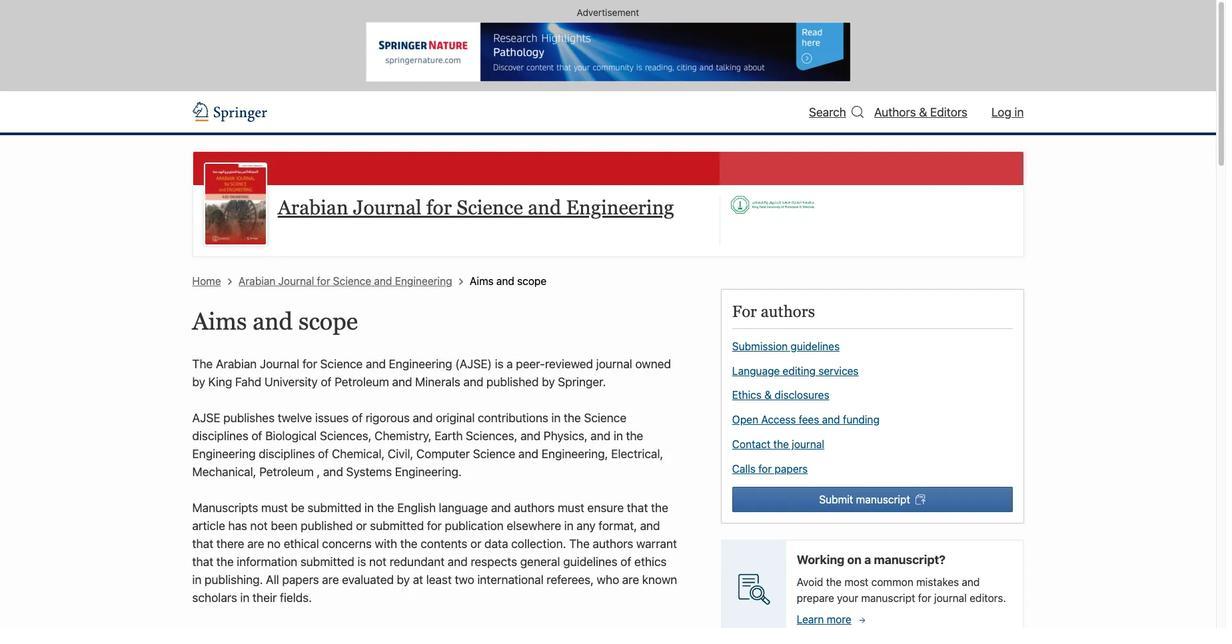 Task type: vqa. For each thing, say whether or not it's contained in the screenshot.
"be" on the left bottom of the page
yes



Task type: locate. For each thing, give the bounding box(es) containing it.
1 vertical spatial manuscript
[[861, 592, 915, 604]]

at
[[413, 573, 423, 587]]

1 vertical spatial aims and scope
[[192, 308, 358, 335]]

0 horizontal spatial not
[[250, 519, 268, 533]]

papers
[[775, 463, 808, 475], [282, 573, 319, 587]]

referees,
[[547, 573, 594, 587]]

1 horizontal spatial by
[[397, 573, 410, 587]]

the up electrical,
[[626, 429, 643, 443]]

aims and scope
[[470, 275, 547, 287], [192, 308, 358, 335]]

who
[[597, 573, 619, 587]]

systems
[[346, 465, 392, 479]]

0 vertical spatial arabian journal for science and engineering
[[278, 196, 674, 219]]

published inside "the arabian journal for science and engineering (ajse) is  a peer-reviewed journal owned by king fahd university of petroleum and minerals and published by springer."
[[487, 375, 539, 389]]

,
[[317, 465, 320, 479]]

1 vertical spatial that
[[192, 537, 213, 551]]

authors
[[761, 303, 815, 321], [514, 501, 555, 515], [593, 537, 633, 551]]

1 vertical spatial papers
[[282, 573, 319, 587]]

2 horizontal spatial authors
[[761, 303, 815, 321]]

1 horizontal spatial published
[[487, 375, 539, 389]]

any
[[577, 519, 596, 533]]

avoid
[[797, 576, 823, 588]]

arabian
[[278, 196, 348, 219], [239, 275, 276, 287], [216, 357, 257, 371]]

0 vertical spatial arabian
[[278, 196, 348, 219]]

contact the journal
[[732, 439, 825, 451]]

chemical,
[[332, 447, 385, 461]]

0 vertical spatial aims and scope
[[470, 275, 547, 287]]

data
[[485, 537, 508, 551]]

0 horizontal spatial aims
[[192, 308, 247, 335]]

authors down format,
[[593, 537, 633, 551]]

1 vertical spatial published
[[301, 519, 353, 533]]

respects
[[471, 555, 517, 569]]

in down the 'systems'
[[365, 501, 374, 515]]

for inside "the arabian journal for science and engineering (ajse) is  a peer-reviewed journal owned by king fahd university of petroleum and minerals and published by springer."
[[302, 357, 317, 371]]

0 horizontal spatial guidelines
[[563, 555, 618, 569]]

or down publication
[[471, 537, 482, 551]]

0 vertical spatial or
[[356, 519, 367, 533]]

the arabian journal for science and engineering (ajse) is  a peer-reviewed journal owned by king fahd university of petroleum and minerals and published by springer.
[[192, 357, 671, 389]]

the up physics, in the bottom left of the page
[[564, 411, 581, 425]]

1 vertical spatial is
[[357, 555, 366, 569]]

1 vertical spatial &
[[764, 390, 772, 402]]

two
[[455, 573, 474, 587]]

0 vertical spatial journal
[[596, 357, 632, 371]]

0 horizontal spatial are
[[247, 537, 264, 551]]

is up evaluated
[[357, 555, 366, 569]]

1 horizontal spatial aims
[[470, 275, 494, 287]]

sciences, down the "contributions"
[[466, 429, 518, 443]]

log
[[992, 105, 1012, 119]]

& right ethics
[[764, 390, 772, 402]]

or
[[356, 519, 367, 533], [471, 537, 482, 551]]

0 vertical spatial guidelines
[[791, 340, 840, 352]]

1 horizontal spatial disciplines
[[259, 447, 315, 461]]

1 vertical spatial guidelines
[[563, 555, 618, 569]]

1 vertical spatial authors
[[514, 501, 555, 515]]

ethics
[[732, 390, 762, 402]]

0 vertical spatial not
[[250, 519, 268, 533]]

the inside avoid the most common mistakes and prepare your manuscript for journal editors.
[[826, 576, 842, 588]]

fahd
[[235, 375, 261, 389]]

1 vertical spatial disciplines
[[259, 447, 315, 461]]

1 horizontal spatial the
[[569, 537, 590, 551]]

0 horizontal spatial journal
[[596, 357, 632, 371]]

0 vertical spatial scope
[[517, 275, 547, 287]]

1 horizontal spatial sciences,
[[466, 429, 518, 443]]

1 vertical spatial journal
[[792, 439, 825, 451]]

peer-
[[516, 357, 545, 371]]

manuscripts must be submitted in the english language and authors must ensure that the article has not been published or submitted for publication elsewhere in any format, and that there are no ethical concerns with the contents or data collection. the authors warrant that the information submitted is not redundant and respects general guidelines of ethics in publishing. all papers are evaluated by at least two international referees, who are known scholars in their fields.
[[192, 501, 677, 605]]

journal up the springer.
[[596, 357, 632, 371]]

of
[[321, 375, 332, 389], [352, 411, 363, 425], [252, 429, 262, 443], [318, 447, 329, 461], [621, 555, 631, 569]]

submit
[[819, 494, 853, 506]]

journal down mistakes
[[934, 592, 967, 604]]

must up the any
[[558, 501, 584, 515]]

english
[[397, 501, 436, 515]]

neuer inhalt image
[[731, 196, 814, 214]]

of left ethics
[[621, 555, 631, 569]]

0 vertical spatial manuscript
[[856, 494, 910, 506]]

the down there
[[216, 555, 234, 569]]

the up 'warrant'
[[651, 501, 668, 515]]

2 vertical spatial journal
[[260, 357, 299, 371]]

1 horizontal spatial journal
[[792, 439, 825, 451]]

0 horizontal spatial papers
[[282, 573, 319, 587]]

1 vertical spatial not
[[369, 555, 387, 569]]

science
[[457, 196, 523, 219], [333, 275, 371, 287], [320, 357, 363, 371], [584, 411, 627, 425], [473, 447, 515, 461]]

papers down contact the journal link
[[775, 463, 808, 475]]

2 horizontal spatial are
[[622, 573, 639, 587]]

2 horizontal spatial journal
[[934, 592, 967, 604]]

2 vertical spatial arabian
[[216, 357, 257, 371]]

scholars
[[192, 591, 237, 605]]

0 horizontal spatial petroleum
[[259, 465, 314, 479]]

petroleum
[[335, 375, 389, 389], [259, 465, 314, 479]]

of up ,
[[318, 447, 329, 461]]

0 horizontal spatial a
[[507, 357, 513, 371]]

guidelines up the who
[[563, 555, 618, 569]]

1 horizontal spatial petroleum
[[335, 375, 389, 389]]

for inside manuscripts must be submitted in the english language and authors must ensure that the article has not been published or submitted for publication elsewhere in any format, and that there are no ethical concerns with the contents or data collection. the authors warrant that the information submitted is not redundant and respects general guidelines of ethics in publishing. all papers are evaluated by at least two international referees, who are known scholars in their fields.
[[427, 519, 442, 533]]

0 horizontal spatial published
[[301, 519, 353, 533]]

is inside "the arabian journal for science and engineering (ajse) is  a peer-reviewed journal owned by king fahd university of petroleum and minerals and published by springer."
[[495, 357, 504, 371]]

for inside avoid the most common mistakes and prepare your manuscript for journal editors.
[[918, 592, 932, 604]]

1 horizontal spatial scope
[[517, 275, 547, 287]]

0 horizontal spatial sciences,
[[320, 429, 371, 443]]

disciplines down ajse
[[192, 429, 248, 443]]

open
[[732, 414, 758, 426]]

reviewed
[[545, 357, 593, 371]]

not
[[250, 519, 268, 533], [369, 555, 387, 569]]

format,
[[599, 519, 637, 533]]

the up your
[[826, 576, 842, 588]]

a right on on the bottom of the page
[[864, 553, 871, 567]]

must
[[261, 501, 288, 515], [558, 501, 584, 515]]

engineering inside ajse publishes twelve issues of rigorous and original contributions in the science disciplines of biological sciences, chemistry, earth sciences, and physics, and in the engineering disciplines of chemical, civil, computer science and engineering, electrical, mechanical, petroleum , and systems engineering.
[[192, 447, 256, 461]]

are left no on the left bottom of page
[[247, 537, 264, 551]]

submitted down concerns
[[300, 555, 354, 569]]

0 vertical spatial a
[[507, 357, 513, 371]]

in
[[1015, 105, 1024, 119], [551, 411, 561, 425], [614, 429, 623, 443], [365, 501, 374, 515], [564, 519, 574, 533], [192, 573, 202, 587], [240, 591, 250, 605]]

1 horizontal spatial is
[[495, 357, 504, 371]]

1 horizontal spatial or
[[471, 537, 482, 551]]

disciplines
[[192, 429, 248, 443], [259, 447, 315, 461]]

1 sciences, from the left
[[320, 429, 371, 443]]

disciplines down biological
[[259, 447, 315, 461]]

arabian journal for science and engineering link
[[278, 196, 674, 219], [239, 275, 452, 287]]

2 vertical spatial journal
[[934, 592, 967, 604]]

contents
[[421, 537, 467, 551]]

the down the any
[[569, 537, 590, 551]]

0 horizontal spatial is
[[357, 555, 366, 569]]

journal inside avoid the most common mistakes and prepare your manuscript for journal editors.
[[934, 592, 967, 604]]

1 horizontal spatial guidelines
[[791, 340, 840, 352]]

0 vertical spatial aims
[[470, 275, 494, 287]]

1 vertical spatial aims
[[192, 308, 247, 335]]

1 horizontal spatial papers
[[775, 463, 808, 475]]

1 vertical spatial arabian journal for science and engineering link
[[239, 275, 452, 287]]

engineering,
[[542, 447, 608, 461]]

that up publishing.
[[192, 555, 213, 569]]

0 vertical spatial petroleum
[[335, 375, 389, 389]]

authors & editors
[[874, 105, 968, 119]]

petroleum up rigorous
[[335, 375, 389, 389]]

1 vertical spatial or
[[471, 537, 482, 551]]

the
[[192, 357, 213, 371], [569, 537, 590, 551]]

search link
[[809, 103, 864, 121]]

computer
[[416, 447, 470, 461]]

1 horizontal spatial a
[[864, 553, 871, 567]]

submitted right be
[[308, 501, 362, 515]]

0 horizontal spatial the
[[192, 357, 213, 371]]

1 horizontal spatial must
[[558, 501, 584, 515]]

arabian inside "the arabian journal for science and engineering (ajse) is  a peer-reviewed journal owned by king fahd university of petroleum and minerals and published by springer."
[[216, 357, 257, 371]]

journal down fees
[[792, 439, 825, 451]]

language
[[732, 365, 780, 377]]

published up concerns
[[301, 519, 353, 533]]

is right (ajse)
[[495, 357, 504, 371]]

on
[[847, 553, 862, 567]]

authors up elsewhere
[[514, 501, 555, 515]]

1 vertical spatial petroleum
[[259, 465, 314, 479]]

guidelines up editing
[[791, 340, 840, 352]]

a left peer-
[[507, 357, 513, 371]]

are right the who
[[622, 573, 639, 587]]

1 vertical spatial scope
[[299, 308, 358, 335]]

submitted up with
[[370, 519, 424, 533]]

1 vertical spatial the
[[569, 537, 590, 551]]

1 horizontal spatial not
[[369, 555, 387, 569]]

petroleum inside ajse publishes twelve issues of rigorous and original contributions in the science disciplines of biological sciences, chemistry, earth sciences, and physics, and in the engineering disciplines of chemical, civil, computer science and engineering, electrical, mechanical, petroleum , and systems engineering.
[[259, 465, 314, 479]]

that up format,
[[627, 501, 648, 515]]

log in link
[[992, 105, 1024, 119]]

the up king
[[192, 357, 213, 371]]

arabian journal for science and engineering
[[278, 196, 674, 219], [239, 275, 452, 287]]

language editing services link
[[732, 365, 859, 377]]

not down with
[[369, 555, 387, 569]]

guidelines
[[791, 340, 840, 352], [563, 555, 618, 569]]

published down peer-
[[487, 375, 539, 389]]

editing
[[783, 365, 816, 377]]

2 vertical spatial authors
[[593, 537, 633, 551]]

advertisement region
[[366, 22, 851, 82]]

the down "access"
[[773, 439, 789, 451]]

mechanical,
[[192, 465, 256, 479]]

0 vertical spatial that
[[627, 501, 648, 515]]

university
[[264, 375, 318, 389]]

of right university
[[321, 375, 332, 389]]

journal inside "the arabian journal for science and engineering (ajse) is  a peer-reviewed journal owned by king fahd university of petroleum and minerals and published by springer."
[[260, 357, 299, 371]]

0 vertical spatial is
[[495, 357, 504, 371]]

0 vertical spatial &
[[919, 105, 927, 119]]

journal
[[353, 196, 422, 219], [278, 275, 314, 287], [260, 357, 299, 371]]

manuscript right submit
[[856, 494, 910, 506]]

avoid the most common mistakes and prepare your manuscript for journal editors.
[[797, 576, 1006, 604]]

information
[[237, 555, 297, 569]]

scope
[[517, 275, 547, 287], [299, 308, 358, 335]]

twelve
[[278, 411, 312, 425]]

& for authors
[[919, 105, 927, 119]]

contact the journal link
[[732, 439, 825, 451]]

that
[[627, 501, 648, 515], [192, 537, 213, 551], [192, 555, 213, 569]]

0 horizontal spatial or
[[356, 519, 367, 533]]

contributions
[[478, 411, 548, 425]]

0 vertical spatial papers
[[775, 463, 808, 475]]

aims
[[470, 275, 494, 287], [192, 308, 247, 335]]

manuscript
[[856, 494, 910, 506], [861, 592, 915, 604]]

0 vertical spatial the
[[192, 357, 213, 371]]

& left the editors
[[919, 105, 927, 119]]

issues
[[315, 411, 349, 425]]

by left at
[[397, 573, 410, 587]]

and
[[528, 196, 561, 219], [374, 275, 392, 287], [496, 275, 514, 287], [253, 308, 293, 335], [366, 357, 386, 371], [392, 375, 412, 389], [463, 375, 484, 389], [413, 411, 433, 425], [822, 414, 840, 426], [521, 429, 541, 443], [591, 429, 611, 443], [519, 447, 539, 461], [323, 465, 343, 479], [491, 501, 511, 515], [640, 519, 660, 533], [448, 555, 468, 569], [962, 576, 980, 588]]

are left evaluated
[[322, 573, 339, 587]]

submit manuscript
[[819, 494, 910, 506]]

rigorous
[[366, 411, 410, 425]]

papers up fields.
[[282, 573, 319, 587]]

fees
[[799, 414, 819, 426]]

0 horizontal spatial must
[[261, 501, 288, 515]]

that down article
[[192, 537, 213, 551]]

their
[[253, 591, 277, 605]]

least
[[426, 573, 452, 587]]

2 vertical spatial that
[[192, 555, 213, 569]]

ethics
[[634, 555, 667, 569]]

by inside manuscripts must be submitted in the english language and authors must ensure that the article has not been published or submitted for publication elsewhere in any format, and that there are no ethical concerns with the contents or data collection. the authors warrant that the information submitted is not redundant and respects general guidelines of ethics in publishing. all papers are evaluated by at least two international referees, who are known scholars in their fields.
[[397, 573, 410, 587]]

0 horizontal spatial &
[[764, 390, 772, 402]]

authors up submission guidelines link
[[761, 303, 815, 321]]

submission
[[732, 340, 788, 352]]

0 vertical spatial submitted
[[308, 501, 362, 515]]

a inside "the arabian journal for science and engineering (ajse) is  a peer-reviewed journal owned by king fahd university of petroleum and minerals and published by springer."
[[507, 357, 513, 371]]

0 horizontal spatial disciplines
[[192, 429, 248, 443]]

or up concerns
[[356, 519, 367, 533]]

your
[[837, 592, 858, 604]]

must up been on the bottom left
[[261, 501, 288, 515]]

0 vertical spatial journal
[[353, 196, 422, 219]]

funding
[[843, 414, 880, 426]]

warrant
[[636, 537, 677, 551]]

ethics & disclosures link
[[732, 390, 829, 402]]

0 horizontal spatial aims and scope
[[192, 308, 358, 335]]

language
[[439, 501, 488, 515]]

not right has
[[250, 519, 268, 533]]

by down peer-
[[542, 375, 555, 389]]

authors & editors link
[[874, 105, 968, 119]]

petroleum left ,
[[259, 465, 314, 479]]

manuscript down the common
[[861, 592, 915, 604]]

are
[[247, 537, 264, 551], [322, 573, 339, 587], [622, 573, 639, 587]]

of inside "the arabian journal for science and engineering (ajse) is  a peer-reviewed journal owned by king fahd university of petroleum and minerals and published by springer."
[[321, 375, 332, 389]]

1 horizontal spatial &
[[919, 105, 927, 119]]

for
[[426, 196, 452, 219], [317, 275, 330, 287], [302, 357, 317, 371], [759, 463, 772, 475], [427, 519, 442, 533], [918, 592, 932, 604]]

for
[[732, 303, 757, 321]]

1 horizontal spatial authors
[[593, 537, 633, 551]]

0 vertical spatial published
[[487, 375, 539, 389]]

by left king
[[192, 375, 205, 389]]

&
[[919, 105, 927, 119], [764, 390, 772, 402]]

sciences, up chemical,
[[320, 429, 371, 443]]

and inside avoid the most common mistakes and prepare your manuscript for journal editors.
[[962, 576, 980, 588]]



Task type: describe. For each thing, give the bounding box(es) containing it.
services
[[819, 365, 859, 377]]

open access fees and funding link
[[732, 414, 880, 426]]

science inside "the arabian journal for science and engineering (ajse) is  a peer-reviewed journal owned by king fahd university of petroleum and minerals and published by springer."
[[320, 357, 363, 371]]

1 vertical spatial a
[[864, 553, 871, 567]]

in up electrical,
[[614, 429, 623, 443]]

springer.
[[558, 375, 606, 389]]

published inside manuscripts must be submitted in the english language and authors must ensure that the article has not been published or submitted for publication elsewhere in any format, and that there are no ethical concerns with the contents or data collection. the authors warrant that the information submitted is not redundant and respects general guidelines of ethics in publishing. all papers are evaluated by at least two international referees, who are known scholars in their fields.
[[301, 519, 353, 533]]

calls for papers link
[[732, 463, 808, 475]]

language editing services
[[732, 365, 859, 377]]

1 vertical spatial submitted
[[370, 519, 424, 533]]

manuscript inside avoid the most common mistakes and prepare your manuscript for journal editors.
[[861, 592, 915, 604]]

in up physics, in the bottom left of the page
[[551, 411, 561, 425]]

in left their
[[240, 591, 250, 605]]

home
[[192, 275, 221, 287]]

in right log
[[1015, 105, 1024, 119]]

1 vertical spatial arabian
[[239, 275, 276, 287]]

learn more
[[797, 614, 852, 626]]

manuscript?
[[874, 553, 946, 567]]

ensure
[[588, 501, 624, 515]]

0 vertical spatial arabian journal for science and engineering link
[[278, 196, 674, 219]]

journal inside "the arabian journal for science and engineering (ajse) is  a peer-reviewed journal owned by king fahd university of petroleum and minerals and published by springer."
[[596, 357, 632, 371]]

learn more link
[[797, 612, 868, 628]]

guidelines inside manuscripts must be submitted in the english language and authors must ensure that the article has not been published or submitted for publication elsewhere in any format, and that there are no ethical concerns with the contents or data collection. the authors warrant that the information submitted is not redundant and respects general guidelines of ethics in publishing. all papers are evaluated by at least two international referees, who are known scholars in their fields.
[[563, 555, 618, 569]]

general
[[520, 555, 560, 569]]

minerals
[[415, 375, 460, 389]]

0 vertical spatial authors
[[761, 303, 815, 321]]

the up redundant
[[400, 537, 418, 551]]

2 sciences, from the left
[[466, 429, 518, 443]]

calls
[[732, 463, 756, 475]]

electrical,
[[611, 447, 663, 461]]

no
[[267, 537, 281, 551]]

manuscripts
[[192, 501, 258, 515]]

civil,
[[388, 447, 413, 461]]

in left the any
[[564, 519, 574, 533]]

0 horizontal spatial authors
[[514, 501, 555, 515]]

the inside "the arabian journal for science and engineering (ajse) is  a peer-reviewed journal owned by king fahd university of petroleum and minerals and published by springer."
[[192, 357, 213, 371]]

0 vertical spatial disciplines
[[192, 429, 248, 443]]

article
[[192, 519, 225, 533]]

home link
[[192, 275, 221, 287]]

collection.
[[511, 537, 566, 551]]

search
[[809, 105, 846, 119]]

access
[[761, 414, 796, 426]]

mistakes
[[916, 576, 959, 588]]

of right issues
[[352, 411, 363, 425]]

biological
[[265, 429, 317, 443]]

ajse
[[192, 411, 220, 425]]

evaluated
[[342, 573, 394, 587]]

physics,
[[544, 429, 588, 443]]

for authors
[[732, 303, 815, 321]]

owned
[[635, 357, 671, 371]]

2 horizontal spatial by
[[542, 375, 555, 389]]

has
[[228, 519, 247, 533]]

1 must from the left
[[261, 501, 288, 515]]

ajse publishes twelve issues of rigorous and original contributions in the science disciplines of biological sciences, chemistry, earth sciences, and physics, and in the engineering disciplines of chemical, civil, computer science and engineering, electrical, mechanical, petroleum , and systems engineering.
[[192, 411, 663, 479]]

concerns
[[322, 537, 372, 551]]

more
[[827, 614, 852, 626]]

submission guidelines link
[[732, 340, 840, 352]]

in up scholars
[[192, 573, 202, 587]]

contact
[[732, 439, 771, 451]]

of down publishes
[[252, 429, 262, 443]]

advertisement
[[577, 7, 639, 18]]

publishing.
[[205, 573, 263, 587]]

submission guidelines
[[732, 340, 840, 352]]

1 horizontal spatial aims and scope
[[470, 275, 547, 287]]

(ajse)
[[455, 357, 492, 371]]

be
[[291, 501, 305, 515]]

editors.
[[970, 592, 1006, 604]]

petroleum inside "the arabian journal for science and engineering (ajse) is  a peer-reviewed journal owned by king fahd university of petroleum and minerals and published by springer."
[[335, 375, 389, 389]]

working
[[797, 553, 845, 567]]

0 horizontal spatial scope
[[299, 308, 358, 335]]

most
[[845, 576, 869, 588]]

publishes
[[223, 411, 275, 425]]

1 vertical spatial arabian journal for science and engineering
[[239, 275, 452, 287]]

1 horizontal spatial are
[[322, 573, 339, 587]]

is inside manuscripts must be submitted in the english language and authors must ensure that the article has not been published or submitted for publication elsewhere in any format, and that there are no ethical concerns with the contents or data collection. the authors warrant that the information submitted is not redundant and respects general guidelines of ethics in publishing. all papers are evaluated by at least two international referees, who are known scholars in their fields.
[[357, 555, 366, 569]]

earth
[[435, 429, 463, 443]]

with
[[375, 537, 397, 551]]

known
[[642, 573, 677, 587]]

redundant
[[390, 555, 445, 569]]

ethics & disclosures
[[732, 390, 829, 402]]

publication
[[445, 519, 504, 533]]

0 horizontal spatial by
[[192, 375, 205, 389]]

calls for papers
[[732, 463, 808, 475]]

the inside manuscripts must be submitted in the english language and authors must ensure that the article has not been published or submitted for publication elsewhere in any format, and that there are no ethical concerns with the contents or data collection. the authors warrant that the information submitted is not redundant and respects general guidelines of ethics in publishing. all papers are evaluated by at least two international referees, who are known scholars in their fields.
[[569, 537, 590, 551]]

springer image
[[192, 102, 267, 122]]

& for ethics
[[764, 390, 772, 402]]

common
[[872, 576, 914, 588]]

chemistry,
[[375, 429, 432, 443]]

all
[[266, 573, 279, 587]]

elsewhere
[[507, 519, 561, 533]]

the left english
[[377, 501, 394, 515]]

papers inside manuscripts must be submitted in the english language and authors must ensure that the article has not been published or submitted for publication elsewhere in any format, and that there are no ethical concerns with the contents or data collection. the authors warrant that the information submitted is not redundant and respects general guidelines of ethics in publishing. all papers are evaluated by at least two international referees, who are known scholars in their fields.
[[282, 573, 319, 587]]

1 vertical spatial journal
[[278, 275, 314, 287]]

of inside manuscripts must be submitted in the english language and authors must ensure that the article has not been published or submitted for publication elsewhere in any format, and that there are no ethical concerns with the contents or data collection. the authors warrant that the information submitted is not redundant and respects general guidelines of ethics in publishing. all papers are evaluated by at least two international referees, who are known scholars in their fields.
[[621, 555, 631, 569]]

engineering inside "the arabian journal for science and engineering (ajse) is  a peer-reviewed journal owned by king fahd university of petroleum and minerals and published by springer."
[[389, 357, 452, 371]]

submit manuscript link
[[732, 487, 1013, 513]]

ethical
[[284, 537, 319, 551]]

king
[[208, 375, 232, 389]]

2 vertical spatial submitted
[[300, 555, 354, 569]]

2 must from the left
[[558, 501, 584, 515]]

authors
[[874, 105, 916, 119]]

log in
[[992, 105, 1024, 119]]

original
[[436, 411, 475, 425]]



